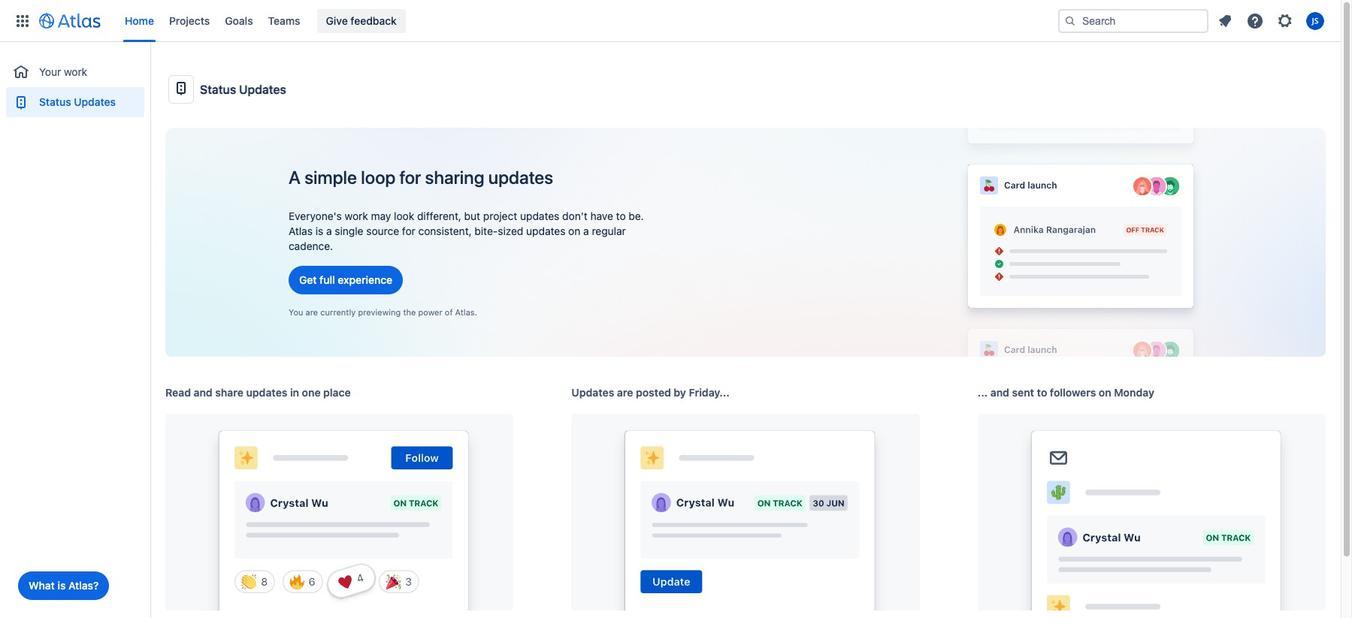 Task type: describe. For each thing, give the bounding box(es) containing it.
what
[[29, 580, 55, 592]]

power
[[418, 307, 443, 317]]

consistent,
[[418, 224, 472, 237]]

posted
[[636, 386, 671, 399]]

get full experience button
[[289, 266, 403, 294]]

notifications image
[[1216, 12, 1235, 30]]

bite-
[[475, 224, 498, 237]]

read
[[165, 386, 191, 399]]

place
[[323, 386, 351, 399]]

a simple loop for sharing updates
[[289, 167, 553, 188]]

look
[[394, 209, 414, 222]]

your
[[39, 65, 61, 78]]

everyone's work may look different, but project updates don't have to be. atlas is a single source for consistent, bite-sized updates on a regular cadence.
[[289, 209, 644, 252]]

work for your
[[64, 65, 87, 78]]

of
[[445, 307, 453, 317]]

simple
[[305, 167, 357, 188]]

updates up project
[[489, 167, 553, 188]]

home
[[125, 14, 154, 27]]

what is atlas? button
[[18, 572, 109, 601]]

0 vertical spatial for
[[400, 167, 421, 188]]

status for status updates
[[200, 83, 236, 96]]

don't
[[562, 209, 588, 222]]

experience
[[338, 273, 392, 286]]

sharing
[[425, 167, 485, 188]]

currently
[[321, 307, 356, 317]]

... and sent to followers on monday
[[978, 386, 1155, 399]]

goals link
[[220, 9, 258, 33]]

search image
[[1065, 15, 1077, 27]]

is inside button
[[57, 580, 66, 592]]

monday
[[1114, 386, 1155, 399]]

by
[[674, 386, 686, 399]]

teams
[[268, 14, 300, 27]]

goals
[[225, 14, 253, 27]]

account image
[[1307, 12, 1325, 30]]

for inside everyone's work may look different, but project updates don't have to be. atlas is a single source for consistent, bite-sized updates on a regular cadence.
[[402, 224, 416, 237]]

sized
[[498, 224, 524, 237]]

updates down teams link
[[239, 83, 286, 96]]

give feedback button
[[317, 9, 406, 33]]

feedback
[[351, 14, 397, 27]]

status updates link
[[6, 87, 144, 117]]

1 horizontal spatial on
[[1099, 386, 1112, 399]]

and for sent
[[991, 386, 1010, 399]]

2 a from the left
[[583, 224, 589, 237]]

home link
[[120, 9, 159, 33]]

your work
[[39, 65, 87, 78]]

1 vertical spatial to
[[1037, 386, 1048, 399]]

on inside everyone's work may look different, but project updates don't have to be. atlas is a single source for consistent, bite-sized updates on a regular cadence.
[[569, 224, 581, 237]]

status updates image
[[172, 79, 190, 97]]

status updates
[[200, 83, 286, 96]]

friday...
[[689, 386, 730, 399]]

switch to... image
[[14, 12, 32, 30]]

updates down don't
[[526, 224, 566, 237]]

updates left the in on the bottom
[[246, 386, 288, 399]]

atlas
[[289, 224, 313, 237]]

single
[[335, 224, 364, 237]]



Task type: locate. For each thing, give the bounding box(es) containing it.
on down don't
[[569, 224, 581, 237]]

work for everyone's
[[345, 209, 368, 222]]

a left single
[[326, 224, 332, 237]]

previewing
[[358, 307, 401, 317]]

projects link
[[165, 9, 214, 33]]

source
[[366, 224, 399, 237]]

updates
[[74, 95, 116, 108], [572, 386, 614, 399]]

2 and from the left
[[991, 386, 1010, 399]]

0 vertical spatial on
[[569, 224, 581, 237]]

updates inside status updates link
[[74, 95, 116, 108]]

1 vertical spatial are
[[617, 386, 633, 399]]

get full experience
[[299, 273, 392, 286]]

0 horizontal spatial are
[[306, 307, 318, 317]]

1 horizontal spatial to
[[1037, 386, 1048, 399]]

0 horizontal spatial and
[[194, 386, 213, 399]]

work up single
[[345, 209, 368, 222]]

full
[[320, 273, 335, 286]]

in
[[290, 386, 299, 399]]

are for updates
[[617, 386, 633, 399]]

are for you
[[306, 307, 318, 317]]

is right what
[[57, 580, 66, 592]]

banner containing home
[[0, 0, 1341, 42]]

on left monday
[[1099, 386, 1112, 399]]

for
[[400, 167, 421, 188], [402, 224, 416, 237]]

on
[[569, 224, 581, 237], [1099, 386, 1112, 399]]

and right ...
[[991, 386, 1010, 399]]

regular
[[592, 224, 626, 237]]

work inside everyone's work may look different, but project updates don't have to be. atlas is a single source for consistent, bite-sized updates on a regular cadence.
[[345, 209, 368, 222]]

1 vertical spatial on
[[1099, 386, 1112, 399]]

your work link
[[6, 57, 144, 87]]

and right read
[[194, 386, 213, 399]]

to inside everyone's work may look different, but project updates don't have to be. atlas is a single source for consistent, bite-sized updates on a regular cadence.
[[616, 209, 626, 222]]

and
[[194, 386, 213, 399], [991, 386, 1010, 399]]

0 horizontal spatial updates
[[74, 95, 116, 108]]

may
[[371, 209, 391, 222]]

are right the you
[[306, 307, 318, 317]]

0 vertical spatial is
[[316, 224, 323, 237]]

are
[[306, 307, 318, 317], [617, 386, 633, 399]]

help icon image
[[1247, 12, 1265, 30]]

status right status updates icon
[[200, 83, 236, 96]]

updates left posted
[[572, 386, 614, 399]]

be.
[[629, 209, 644, 222]]

loop
[[361, 167, 396, 188]]

1 horizontal spatial work
[[345, 209, 368, 222]]

read and share updates in one place
[[165, 386, 351, 399]]

1 horizontal spatial status
[[200, 83, 236, 96]]

0 vertical spatial to
[[616, 209, 626, 222]]

atlas?
[[68, 580, 99, 592]]

project
[[483, 209, 517, 222]]

updates down your work link
[[74, 95, 116, 108]]

sent
[[1012, 386, 1035, 399]]

1 horizontal spatial a
[[583, 224, 589, 237]]

for down look
[[402, 224, 416, 237]]

1 horizontal spatial is
[[316, 224, 323, 237]]

projects
[[169, 14, 210, 27]]

different,
[[417, 209, 462, 222]]

is down everyone's
[[316, 224, 323, 237]]

banner
[[0, 0, 1341, 42]]

group
[[6, 42, 144, 122]]

work right your
[[64, 65, 87, 78]]

updates
[[239, 83, 286, 96], [489, 167, 553, 188], [520, 209, 560, 222], [526, 224, 566, 237], [246, 386, 288, 399]]

updates are posted by friday...
[[572, 386, 730, 399]]

the
[[403, 307, 416, 317]]

what is atlas?
[[29, 580, 99, 592]]

one
[[302, 386, 321, 399]]

is
[[316, 224, 323, 237], [57, 580, 66, 592]]

0 vertical spatial work
[[64, 65, 87, 78]]

updates up sized on the left
[[520, 209, 560, 222]]

to
[[616, 209, 626, 222], [1037, 386, 1048, 399]]

and for share
[[194, 386, 213, 399]]

1 horizontal spatial updates
[[572, 386, 614, 399]]

everyone's
[[289, 209, 342, 222]]

0 vertical spatial are
[[306, 307, 318, 317]]

status down your
[[39, 95, 71, 108]]

a
[[326, 224, 332, 237], [583, 224, 589, 237]]

share
[[215, 386, 244, 399]]

to right sent
[[1037, 386, 1048, 399]]

status for status updates
[[39, 95, 71, 108]]

get
[[299, 273, 317, 286]]

status updates
[[39, 95, 116, 108]]

0 horizontal spatial to
[[616, 209, 626, 222]]

1 a from the left
[[326, 224, 332, 237]]

0 horizontal spatial is
[[57, 580, 66, 592]]

1 vertical spatial is
[[57, 580, 66, 592]]

0 horizontal spatial status
[[39, 95, 71, 108]]

you
[[289, 307, 303, 317]]

settings image
[[1277, 12, 1295, 30]]

you are currently previewing the power of atlas.
[[289, 307, 477, 317]]

1 vertical spatial work
[[345, 209, 368, 222]]

cadence.
[[289, 239, 333, 252]]

have
[[591, 209, 613, 222]]

1 vertical spatial updates
[[572, 386, 614, 399]]

give feedback
[[326, 14, 397, 27]]

work
[[64, 65, 87, 78], [345, 209, 368, 222]]

0 horizontal spatial on
[[569, 224, 581, 237]]

atlas.
[[455, 307, 477, 317]]

0 horizontal spatial work
[[64, 65, 87, 78]]

top element
[[9, 0, 1059, 42]]

followers
[[1050, 386, 1096, 399]]

0 horizontal spatial a
[[326, 224, 332, 237]]

a down don't
[[583, 224, 589, 237]]

Search field
[[1059, 9, 1209, 33]]

are left posted
[[617, 386, 633, 399]]

a
[[289, 167, 301, 188]]

is inside everyone's work may look different, but project updates don't have to be. atlas is a single source for consistent, bite-sized updates on a regular cadence.
[[316, 224, 323, 237]]

1 horizontal spatial are
[[617, 386, 633, 399]]

to left be.
[[616, 209, 626, 222]]

give
[[326, 14, 348, 27]]

...
[[978, 386, 988, 399]]

teams link
[[264, 9, 305, 33]]

for right loop
[[400, 167, 421, 188]]

but
[[464, 209, 480, 222]]

status
[[200, 83, 236, 96], [39, 95, 71, 108]]

1 vertical spatial for
[[402, 224, 416, 237]]

1 horizontal spatial and
[[991, 386, 1010, 399]]

1 and from the left
[[194, 386, 213, 399]]

group containing your work
[[6, 42, 144, 122]]

0 vertical spatial updates
[[74, 95, 116, 108]]



Task type: vqa. For each thing, say whether or not it's contained in the screenshot.
full
yes



